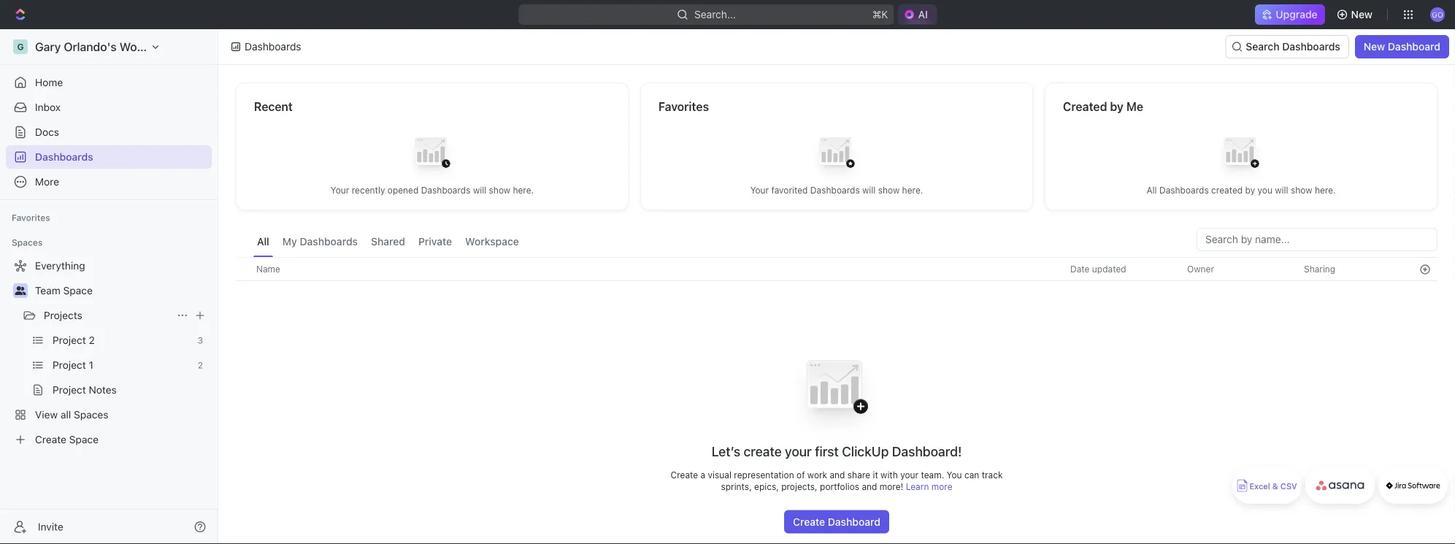 Task type: describe. For each thing, give the bounding box(es) containing it.
new dashboard
[[1364, 41, 1441, 53]]

1 here. from the left
[[513, 185, 534, 195]]

notes
[[89, 384, 117, 396]]

created by me
[[1063, 100, 1144, 114]]

my dashboards button
[[279, 228, 362, 257]]

let's create your first clickup dashboard! table
[[236, 257, 1438, 533]]

everything link
[[6, 254, 209, 278]]

2 inside project 2 link
[[89, 334, 95, 346]]

you
[[947, 470, 962, 480]]

clickup
[[842, 444, 889, 459]]

3
[[198, 335, 203, 345]]

date updated
[[1071, 264, 1127, 274]]

csv
[[1281, 482, 1297, 491]]

date updated button
[[1062, 258, 1135, 280]]

opened
[[388, 185, 419, 195]]

team.
[[921, 470, 944, 480]]

private
[[418, 236, 452, 248]]

space for create space
[[69, 433, 99, 445]]

dashboards down no favorited dashboards image
[[811, 185, 860, 195]]

row containing name
[[236, 257, 1438, 281]]

sidebar navigation
[[0, 29, 221, 544]]

project 2
[[53, 334, 95, 346]]

my
[[282, 236, 297, 248]]

more
[[932, 481, 953, 492]]

all button
[[253, 228, 273, 257]]

3 here. from the left
[[1315, 185, 1336, 195]]

let's create your first clickup dashboard! row
[[236, 341, 1438, 533]]

create for create space
[[35, 433, 66, 445]]

dashboards up 'recent'
[[245, 41, 301, 53]]

it
[[873, 470, 878, 480]]

projects,
[[782, 481, 818, 492]]

project 1 link
[[53, 353, 192, 377]]

shared button
[[367, 228, 409, 257]]

home link
[[6, 71, 212, 94]]

team space
[[35, 284, 93, 296]]

can
[[965, 470, 980, 480]]

1 vertical spatial by
[[1246, 185, 1256, 195]]

go button
[[1426, 3, 1450, 26]]

view all spaces link
[[6, 403, 209, 426]]

docs
[[35, 126, 59, 138]]

epics,
[[754, 481, 779, 492]]

dashboards left created
[[1160, 185, 1209, 195]]

sharing
[[1304, 264, 1336, 274]]

ai
[[918, 8, 928, 20]]

view all spaces
[[35, 409, 108, 421]]

view
[[35, 409, 58, 421]]

gary
[[35, 40, 61, 54]]

project for project 2
[[53, 334, 86, 346]]

favorites button
[[6, 209, 56, 226]]

1 show from the left
[[489, 185, 511, 195]]

favorites inside "button"
[[12, 213, 50, 223]]

0 vertical spatial by
[[1110, 100, 1124, 114]]

dashboards down no recent dashboards "image"
[[421, 185, 471, 195]]

orlando's
[[64, 40, 117, 54]]

gary orlando's workspace
[[35, 40, 180, 54]]

invite
[[38, 521, 63, 533]]

date
[[1071, 264, 1090, 274]]

user group image
[[15, 286, 26, 295]]

everything
[[35, 260, 85, 272]]

projects
[[44, 309, 82, 321]]

no recent dashboards image
[[403, 126, 462, 184]]

home
[[35, 76, 63, 88]]

dashboard for new dashboard
[[1388, 41, 1441, 53]]

more button
[[6, 170, 212, 194]]

visual
[[708, 470, 732, 480]]

search
[[1246, 41, 1280, 53]]

of
[[797, 470, 805, 480]]

dashboards inside button
[[1283, 41, 1341, 53]]

learn
[[906, 481, 929, 492]]

dashboard for create dashboard
[[828, 515, 881, 528]]

create for create dashboard
[[793, 515, 825, 528]]

first
[[815, 444, 839, 459]]

my dashboards
[[282, 236, 358, 248]]

recently
[[352, 185, 385, 195]]

let's create your first clickup dashboard!
[[712, 444, 962, 459]]

create
[[744, 444, 782, 459]]

learn more
[[906, 481, 953, 492]]

search dashboards
[[1246, 41, 1341, 53]]

your for recent
[[331, 185, 349, 195]]

owner
[[1187, 264, 1214, 274]]

spaces inside tree
[[74, 409, 108, 421]]

learn more link
[[906, 481, 953, 492]]

team
[[35, 284, 60, 296]]

you
[[1258, 185, 1273, 195]]

private button
[[415, 228, 456, 257]]

create dashboard
[[793, 515, 881, 528]]

your recently opened dashboards will show here.
[[331, 185, 534, 195]]

all dashboards created by you will show here.
[[1147, 185, 1336, 195]]



Task type: locate. For each thing, give the bounding box(es) containing it.
2 horizontal spatial will
[[1275, 185, 1289, 195]]

1 horizontal spatial favorites
[[659, 100, 709, 114]]

1 vertical spatial and
[[862, 481, 877, 492]]

with
[[881, 470, 898, 480]]

name
[[256, 264, 280, 274]]

dashboard down portfolios
[[828, 515, 881, 528]]

0 horizontal spatial spaces
[[12, 237, 43, 248]]

workspace
[[120, 40, 180, 54], [465, 236, 519, 248]]

2 project from the top
[[53, 359, 86, 371]]

3 project from the top
[[53, 384, 86, 396]]

all
[[1147, 185, 1157, 195], [257, 236, 269, 248]]

by left you
[[1246, 185, 1256, 195]]

more
[[35, 176, 59, 188]]

shared
[[371, 236, 405, 248]]

0 horizontal spatial and
[[830, 470, 845, 480]]

0 vertical spatial create
[[35, 433, 66, 445]]

projects link
[[44, 304, 171, 327]]

create
[[35, 433, 66, 445], [671, 470, 698, 480], [793, 515, 825, 528]]

1 horizontal spatial workspace
[[465, 236, 519, 248]]

0 horizontal spatial by
[[1110, 100, 1124, 114]]

create inside sidebar navigation
[[35, 433, 66, 445]]

project for project notes
[[53, 384, 86, 396]]

your inside create a visual representation of work and share it with your team. you can track sprints, epics, projects, portfolios and more!
[[901, 470, 919, 480]]

1 project from the top
[[53, 334, 86, 346]]

spaces
[[12, 237, 43, 248], [74, 409, 108, 421]]

2
[[89, 334, 95, 346], [198, 360, 203, 370]]

2 vertical spatial create
[[793, 515, 825, 528]]

dashboards inside sidebar navigation
[[35, 151, 93, 163]]

create space link
[[6, 428, 209, 451]]

project inside "link"
[[53, 384, 86, 396]]

1 horizontal spatial 2
[[198, 360, 203, 370]]

your for favorites
[[750, 185, 769, 195]]

0 horizontal spatial dashboard
[[828, 515, 881, 528]]

go
[[1432, 10, 1444, 18]]

workspace inside sidebar navigation
[[120, 40, 180, 54]]

your up of
[[785, 444, 812, 459]]

0 vertical spatial favorites
[[659, 100, 709, 114]]

new button
[[1331, 3, 1382, 26]]

and
[[830, 470, 845, 480], [862, 481, 877, 492]]

2 your from the left
[[750, 185, 769, 195]]

workspace up home link
[[120, 40, 180, 54]]

new down new button at right top
[[1364, 41, 1385, 53]]

workspace right private
[[465, 236, 519, 248]]

1 horizontal spatial spaces
[[74, 409, 108, 421]]

0 horizontal spatial 2
[[89, 334, 95, 346]]

dashboards up more
[[35, 151, 93, 163]]

here.
[[513, 185, 534, 195], [902, 185, 923, 195], [1315, 185, 1336, 195]]

2 up "1"
[[89, 334, 95, 346]]

1
[[89, 359, 93, 371]]

1 your from the left
[[331, 185, 349, 195]]

ai button
[[898, 4, 937, 25]]

1 horizontal spatial will
[[863, 185, 876, 195]]

2 vertical spatial project
[[53, 384, 86, 396]]

1 vertical spatial create
[[671, 470, 698, 480]]

no created by me dashboards image
[[1212, 126, 1271, 184]]

workspace button
[[462, 228, 523, 257]]

all
[[61, 409, 71, 421]]

0 horizontal spatial favorites
[[12, 213, 50, 223]]

project 2 link
[[53, 329, 192, 352]]

all for all dashboards created by you will show here.
[[1147, 185, 1157, 195]]

new
[[1351, 8, 1373, 20], [1364, 41, 1385, 53]]

1 vertical spatial favorites
[[12, 213, 50, 223]]

your left favorited
[[750, 185, 769, 195]]

2 here. from the left
[[902, 185, 923, 195]]

spaces right all
[[74, 409, 108, 421]]

0 horizontal spatial all
[[257, 236, 269, 248]]

0 horizontal spatial show
[[489, 185, 511, 195]]

dashboard down go dropdown button
[[1388, 41, 1441, 53]]

let's
[[712, 444, 741, 459]]

your left recently on the top left
[[331, 185, 349, 195]]

tab list
[[253, 228, 523, 257]]

3 will from the left
[[1275, 185, 1289, 195]]

0 vertical spatial project
[[53, 334, 86, 346]]

recent
[[254, 100, 293, 114]]

0 horizontal spatial create
[[35, 433, 66, 445]]

and down it at the right bottom of the page
[[862, 481, 877, 492]]

1 horizontal spatial your
[[750, 185, 769, 195]]

your up learn
[[901, 470, 919, 480]]

space
[[63, 284, 93, 296], [69, 433, 99, 445]]

a
[[701, 470, 706, 480]]

dashboard inside row
[[828, 515, 881, 528]]

1 vertical spatial dashboard
[[828, 515, 881, 528]]

2 horizontal spatial create
[[793, 515, 825, 528]]

0 vertical spatial and
[[830, 470, 845, 480]]

1 horizontal spatial create
[[671, 470, 698, 480]]

2 down 3
[[198, 360, 203, 370]]

gary orlando's workspace, , element
[[13, 39, 28, 54]]

created
[[1212, 185, 1243, 195]]

inbox link
[[6, 96, 212, 119]]

0 vertical spatial your
[[785, 444, 812, 459]]

2 show from the left
[[878, 185, 900, 195]]

dashboards down upgrade
[[1283, 41, 1341, 53]]

no favorited dashboards image
[[808, 126, 866, 184]]

your
[[785, 444, 812, 459], [901, 470, 919, 480]]

dashboards inside button
[[300, 236, 358, 248]]

dashboards
[[245, 41, 301, 53], [1283, 41, 1341, 53], [35, 151, 93, 163], [421, 185, 471, 195], [811, 185, 860, 195], [1160, 185, 1209, 195], [300, 236, 358, 248]]

tree containing everything
[[6, 254, 212, 451]]

will down no favorited dashboards image
[[863, 185, 876, 195]]

0 horizontal spatial your
[[331, 185, 349, 195]]

team space link
[[35, 279, 209, 302]]

tab list containing all
[[253, 228, 523, 257]]

new for new
[[1351, 8, 1373, 20]]

1 horizontal spatial your
[[901, 470, 919, 480]]

1 vertical spatial new
[[1364, 41, 1385, 53]]

project inside 'link'
[[53, 359, 86, 371]]

all for all
[[257, 236, 269, 248]]

by left "me"
[[1110, 100, 1124, 114]]

upgrade
[[1276, 8, 1318, 20]]

create a visual representation of work and share it with your team. you can track sprints, epics, projects, portfolios and more!
[[671, 470, 1003, 492]]

updated
[[1092, 264, 1127, 274]]

project notes link
[[53, 378, 209, 402]]

1 will from the left
[[473, 185, 487, 195]]

0 horizontal spatial here.
[[513, 185, 534, 195]]

0 vertical spatial dashboard
[[1388, 41, 1441, 53]]

0 vertical spatial all
[[1147, 185, 1157, 195]]

favorites
[[659, 100, 709, 114], [12, 213, 50, 223]]

portfolios
[[820, 481, 860, 492]]

created
[[1063, 100, 1107, 114]]

will right you
[[1275, 185, 1289, 195]]

new dashboard button
[[1355, 35, 1450, 58]]

1 vertical spatial space
[[69, 433, 99, 445]]

0 horizontal spatial will
[[473, 185, 487, 195]]

project left "1"
[[53, 359, 86, 371]]

row
[[236, 257, 1438, 281]]

dashboard!
[[892, 444, 962, 459]]

excel
[[1250, 482, 1270, 491]]

create for create a visual representation of work and share it with your team. you can track sprints, epics, projects, portfolios and more!
[[671, 470, 698, 480]]

0 vertical spatial space
[[63, 284, 93, 296]]

tree inside sidebar navigation
[[6, 254, 212, 451]]

inbox
[[35, 101, 61, 113]]

1 horizontal spatial all
[[1147, 185, 1157, 195]]

create down view in the bottom of the page
[[35, 433, 66, 445]]

1 horizontal spatial and
[[862, 481, 877, 492]]

1 horizontal spatial here.
[[902, 185, 923, 195]]

dashboards right my
[[300, 236, 358, 248]]

1 vertical spatial 2
[[198, 360, 203, 370]]

your
[[331, 185, 349, 195], [750, 185, 769, 195]]

no data image
[[791, 341, 883, 443]]

all inside button
[[257, 236, 269, 248]]

your favorited dashboards will show here.
[[750, 185, 923, 195]]

space up projects
[[63, 284, 93, 296]]

show
[[489, 185, 511, 195], [878, 185, 900, 195], [1291, 185, 1313, 195]]

2 will from the left
[[863, 185, 876, 195]]

work
[[808, 470, 827, 480]]

0 vertical spatial workspace
[[120, 40, 180, 54]]

0 vertical spatial 2
[[89, 334, 95, 346]]

1 vertical spatial your
[[901, 470, 919, 480]]

project up project 1
[[53, 334, 86, 346]]

excel & csv link
[[1233, 467, 1302, 504]]

create left a
[[671, 470, 698, 480]]

create dashboard button
[[784, 510, 889, 533]]

0 horizontal spatial workspace
[[120, 40, 180, 54]]

create inside button
[[793, 515, 825, 528]]

create space
[[35, 433, 99, 445]]

track
[[982, 470, 1003, 480]]

will up workspace button
[[473, 185, 487, 195]]

dashboards link
[[6, 145, 212, 169]]

0 vertical spatial spaces
[[12, 237, 43, 248]]

1 horizontal spatial by
[[1246, 185, 1256, 195]]

representation
[[734, 470, 794, 480]]

space down view all spaces
[[69, 433, 99, 445]]

0 horizontal spatial your
[[785, 444, 812, 459]]

upgrade link
[[1256, 4, 1325, 25]]

spaces down favorites "button"
[[12, 237, 43, 248]]

3 show from the left
[[1291, 185, 1313, 195]]

2 horizontal spatial here.
[[1315, 185, 1336, 195]]

⌘k
[[872, 8, 888, 20]]

project for project 1
[[53, 359, 86, 371]]

tree
[[6, 254, 212, 451]]

2 horizontal spatial show
[[1291, 185, 1313, 195]]

new up new dashboard on the right top of page
[[1351, 8, 1373, 20]]

new for new dashboard
[[1364, 41, 1385, 53]]

project up view all spaces
[[53, 384, 86, 396]]

1 horizontal spatial show
[[878, 185, 900, 195]]

1 vertical spatial spaces
[[74, 409, 108, 421]]

me
[[1127, 100, 1144, 114]]

project 1
[[53, 359, 93, 371]]

1 horizontal spatial dashboard
[[1388, 41, 1441, 53]]

1 vertical spatial project
[[53, 359, 86, 371]]

0 vertical spatial new
[[1351, 8, 1373, 20]]

project
[[53, 334, 86, 346], [53, 359, 86, 371], [53, 384, 86, 396]]

dashboard
[[1388, 41, 1441, 53], [828, 515, 881, 528]]

create inside create a visual representation of work and share it with your team. you can track sprints, epics, projects, portfolios and more!
[[671, 470, 698, 480]]

sprints,
[[721, 481, 752, 492]]

Search by name... text field
[[1206, 229, 1429, 250]]

docs link
[[6, 120, 212, 144]]

create down projects,
[[793, 515, 825, 528]]

workspace inside button
[[465, 236, 519, 248]]

space for team space
[[63, 284, 93, 296]]

more!
[[880, 481, 904, 492]]

1 vertical spatial workspace
[[465, 236, 519, 248]]

and up portfolios
[[830, 470, 845, 480]]

1 vertical spatial all
[[257, 236, 269, 248]]



Task type: vqa. For each thing, say whether or not it's contained in the screenshot.


